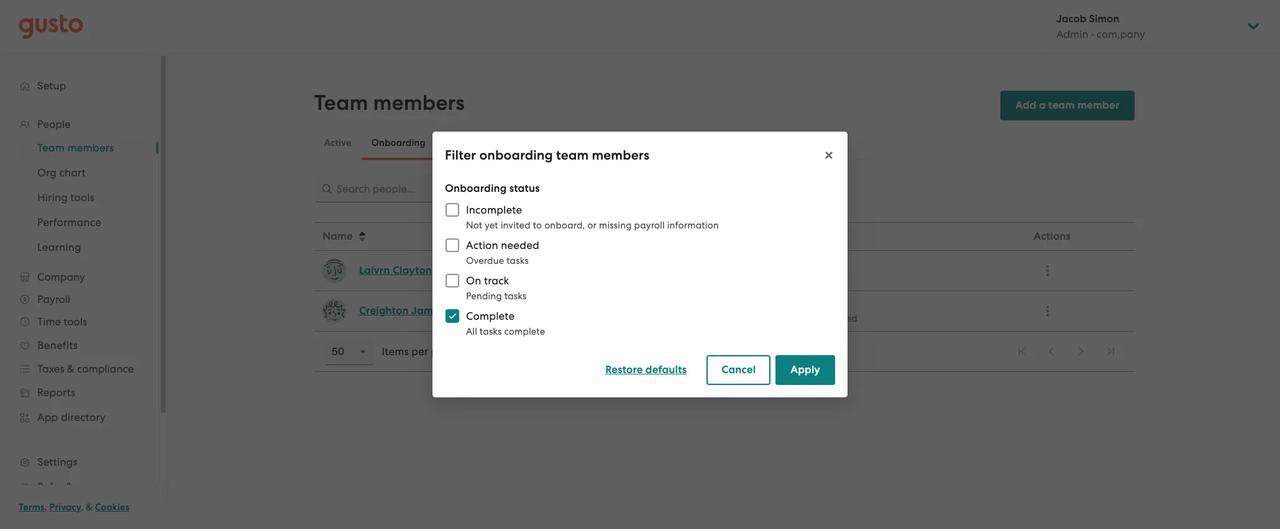 Task type: describe. For each thing, give the bounding box(es) containing it.
yet
[[485, 220, 498, 231]]

apply button
[[776, 355, 835, 385]]

active
[[324, 137, 351, 149]]

or
[[587, 220, 597, 231]]

payroll
[[634, 220, 665, 231]]

account menu element
[[1040, 0, 1261, 53]]

privacy link
[[49, 502, 81, 513]]

james
[[411, 304, 444, 318]]

cancel
[[722, 364, 756, 377]]

add a team member button
[[1001, 91, 1134, 121]]

name button
[[315, 224, 600, 250]]

missing
[[599, 220, 632, 231]]

onboarding for filter
[[479, 147, 553, 163]]

creighton james link
[[359, 304, 444, 319]]

pending tasks
[[466, 291, 527, 302]]

2 vertical spatial tasks
[[480, 326, 502, 337]]

complete
[[504, 326, 545, 337]]

overdue
[[466, 255, 504, 267]]

per
[[412, 345, 428, 358]]

add a team member
[[1015, 99, 1119, 112]]

team for onboarding
[[556, 147, 589, 163]]

start button
[[601, 224, 715, 250]]

information
[[667, 220, 719, 231]]

creighton james's avatar image
[[322, 299, 346, 324]]

members inside onboarding people filters dialog
[[592, 147, 649, 163]]

onboarding for onboarding
[[371, 137, 426, 149]]

&
[[86, 502, 93, 513]]

onboarding status
[[445, 182, 540, 195]]

not
[[810, 313, 824, 324]]

incomplete
[[466, 204, 522, 216]]

track
[[484, 275, 509, 287]]

pending
[[466, 291, 502, 302]]

items per page
[[382, 345, 458, 358]]

onboarding for onboarding status
[[445, 182, 507, 195]]

home image
[[19, 14, 83, 39]]

items
[[382, 345, 409, 358]]

team for a
[[1048, 99, 1075, 112]]

action
[[466, 239, 498, 252]]

creighton james
[[359, 304, 444, 318]]

Incomplete checkbox
[[439, 196, 466, 224]]

filter onboarding team members
[[445, 147, 649, 163]]

restore defaults
[[605, 364, 687, 377]]

self onboarding not started
[[738, 313, 857, 324]]

0 vertical spatial members
[[373, 90, 465, 116]]

on
[[466, 275, 481, 287]]

laivrn clayton's avatar image
[[322, 258, 346, 283]]

1 , from the left
[[45, 502, 47, 513]]

start
[[608, 230, 633, 243]]

laivrn clayton
[[359, 264, 432, 277]]

apply
[[791, 364, 820, 377]]

offboarding button
[[506, 128, 582, 158]]

restore
[[605, 364, 643, 377]]

onboard,
[[544, 220, 585, 231]]



Task type: vqa. For each thing, say whether or not it's contained in the screenshot.
the rightmost sync
no



Task type: locate. For each thing, give the bounding box(es) containing it.
1 horizontal spatial ,
[[81, 502, 83, 513]]

team left dismissed
[[556, 147, 589, 163]]

laivrn
[[359, 264, 390, 277]]

tasks down the complete
[[480, 326, 502, 337]]

dismissed button
[[582, 128, 645, 158]]

to
[[533, 220, 542, 231]]

1 horizontal spatial onboarding
[[756, 313, 807, 324]]

team right the a
[[1048, 99, 1075, 112]]

status
[[509, 182, 540, 195]]

onboarding up incomplete
[[445, 182, 507, 195]]

tasks down track
[[504, 291, 527, 302]]

complete
[[466, 310, 515, 323]]

team members
[[314, 90, 465, 116]]

not yet invited to onboard, or missing payroll information
[[466, 220, 719, 231]]

1 horizontal spatial team
[[1048, 99, 1075, 112]]

0 horizontal spatial team
[[556, 147, 589, 163]]

terms link
[[19, 502, 45, 513]]

dismissed
[[592, 137, 636, 149]]

tasks
[[507, 255, 529, 267], [504, 291, 527, 302], [480, 326, 502, 337]]

team inside button
[[1048, 99, 1075, 112]]

0 vertical spatial tasks
[[507, 255, 529, 267]]

onboarding for self
[[756, 313, 807, 324]]

cookies
[[95, 502, 129, 513]]

list inside page navigation element
[[1008, 338, 1124, 365]]

member
[[1077, 99, 1119, 112]]

terms
[[19, 502, 45, 513]]

invited
[[501, 220, 531, 231]]

0 horizontal spatial members
[[373, 90, 465, 116]]

tasks down needed
[[507, 255, 529, 267]]

onboarding inside dialog
[[445, 182, 507, 195]]

onboarding button
[[361, 128, 436, 158]]

action needed
[[466, 239, 539, 252]]

clayton
[[392, 264, 432, 277]]

a
[[1039, 99, 1046, 112]]

defaults
[[646, 364, 687, 377]]

list
[[1008, 338, 1124, 365]]

onboarding inside button
[[371, 137, 426, 149]]

laivrn clayton link
[[359, 263, 432, 278]]

,
[[45, 502, 47, 513], [81, 502, 83, 513]]

1 horizontal spatial members
[[592, 147, 649, 163]]

onboarding
[[371, 137, 426, 149], [445, 182, 507, 195]]

cookies button
[[95, 500, 129, 515]]

0 horizontal spatial onboarding
[[371, 137, 426, 149]]

onboarding people filters dialog
[[432, 132, 848, 398]]

all
[[466, 326, 477, 337]]

privacy
[[49, 502, 81, 513]]

, left "privacy"
[[45, 502, 47, 513]]

candidates button
[[436, 128, 506, 158]]

self
[[738, 313, 754, 324]]

2 , from the left
[[81, 502, 83, 513]]

Search people... field
[[314, 175, 578, 203]]

tasks for track
[[504, 291, 527, 302]]

started
[[826, 313, 857, 324]]

restore defaults button
[[590, 355, 702, 385]]

onboarding left not
[[756, 313, 807, 324]]

candidates
[[445, 137, 496, 149]]

onboarding inside dialog
[[479, 147, 553, 163]]

team
[[314, 90, 368, 116]]

grid containing name
[[314, 222, 1134, 332]]

all tasks complete
[[466, 326, 545, 337]]

1 horizontal spatial onboarding
[[445, 182, 507, 195]]

active button
[[314, 128, 361, 158]]

onboarding inside grid
[[756, 313, 807, 324]]

tasks for needed
[[507, 255, 529, 267]]

members
[[373, 90, 465, 116], [592, 147, 649, 163]]

0 vertical spatial onboarding
[[479, 147, 553, 163]]

0 vertical spatial onboarding
[[371, 137, 426, 149]]

0 horizontal spatial ,
[[45, 502, 47, 513]]

1 vertical spatial members
[[592, 147, 649, 163]]

1 vertical spatial tasks
[[504, 291, 527, 302]]

not
[[466, 220, 482, 231]]

filter
[[445, 147, 476, 163]]

1 vertical spatial onboarding
[[756, 313, 807, 324]]

0 horizontal spatial onboarding
[[479, 147, 553, 163]]

creighton
[[359, 304, 408, 318]]

onboarding up status
[[479, 147, 553, 163]]

offboarding
[[516, 137, 572, 149]]

cancel button
[[707, 355, 771, 385]]

Action needed checkbox
[[439, 232, 466, 259]]

overdue tasks
[[466, 255, 529, 267]]

team members tab list
[[314, 126, 1134, 160]]

onboarding
[[479, 147, 553, 163], [756, 313, 807, 324]]

team inside onboarding people filters dialog
[[556, 147, 589, 163]]

, left &
[[81, 502, 83, 513]]

on track
[[466, 275, 509, 287]]

1 vertical spatial team
[[556, 147, 589, 163]]

needed
[[501, 239, 539, 252]]

0 vertical spatial team
[[1048, 99, 1075, 112]]

name
[[322, 230, 352, 243]]

page navigation element
[[314, 331, 1134, 372]]

On track checkbox
[[439, 267, 466, 295]]

page
[[431, 345, 458, 358]]

add
[[1015, 99, 1036, 112]]

1 vertical spatial onboarding
[[445, 182, 507, 195]]

Complete checkbox
[[439, 303, 466, 330]]

terms , privacy , & cookies
[[19, 502, 129, 513]]

team
[[1048, 99, 1075, 112], [556, 147, 589, 163]]

grid
[[314, 222, 1134, 332]]

onboarding down team members
[[371, 137, 426, 149]]



